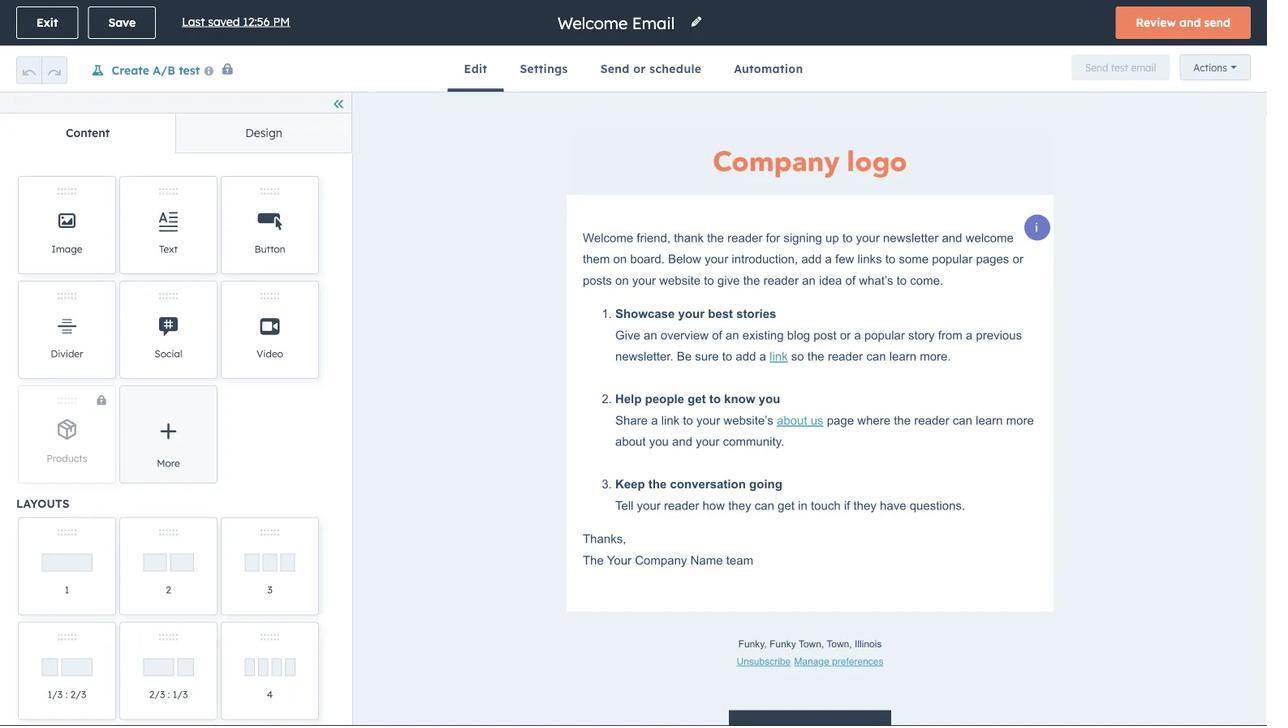 Task type: vqa. For each thing, say whether or not it's contained in the screenshot.
1
no



Task type: locate. For each thing, give the bounding box(es) containing it.
content button
[[0, 114, 176, 153]]

create a/b test button
[[77, 60, 235, 81], [91, 63, 200, 78]]

send
[[1205, 15, 1231, 30]]

last
[[182, 14, 205, 29]]

test
[[1111, 61, 1129, 73], [179, 63, 200, 77]]

review
[[1136, 15, 1176, 30]]

navigation
[[0, 113, 352, 153]]

send inside button
[[1086, 61, 1109, 73]]

actions button
[[1180, 54, 1251, 80]]

automation
[[734, 62, 803, 76]]

test left email
[[1111, 61, 1129, 73]]

design button
[[176, 114, 352, 153]]

1 horizontal spatial send
[[1086, 61, 1109, 73]]

send left email
[[1086, 61, 1109, 73]]

last saved 12:56 pm
[[182, 14, 290, 29]]

group
[[16, 46, 67, 92]]

saved
[[208, 14, 240, 29]]

create a/b test
[[112, 63, 200, 77]]

0 horizontal spatial send
[[601, 62, 630, 76]]

send left or
[[601, 62, 630, 76]]

1 horizontal spatial test
[[1111, 61, 1129, 73]]

send test email
[[1086, 61, 1157, 73]]

edit
[[464, 62, 487, 76]]

send
[[1086, 61, 1109, 73], [601, 62, 630, 76]]

review and send button
[[1116, 6, 1251, 39]]

navigation containing content
[[0, 113, 352, 153]]

send for send or schedule
[[601, 62, 630, 76]]

12:56
[[243, 14, 270, 29]]

0 horizontal spatial test
[[179, 63, 200, 77]]

automation link
[[718, 46, 820, 92]]

None field
[[556, 12, 680, 34]]

settings link
[[504, 46, 584, 92]]

test right a/b
[[179, 63, 200, 77]]

exit
[[37, 15, 58, 30]]

content
[[66, 126, 110, 140]]



Task type: describe. For each thing, give the bounding box(es) containing it.
send test email button
[[1072, 54, 1170, 80]]

save button
[[88, 6, 156, 39]]

exit button
[[16, 6, 78, 39]]

or
[[633, 62, 646, 76]]

design
[[246, 126, 282, 140]]

create
[[112, 63, 149, 77]]

pm
[[273, 14, 290, 29]]

test inside button
[[1111, 61, 1129, 73]]

send or schedule link
[[584, 46, 718, 92]]

email
[[1131, 61, 1157, 73]]

settings
[[520, 62, 568, 76]]

schedule
[[650, 62, 702, 76]]

review and send
[[1136, 15, 1231, 30]]

edit link
[[448, 46, 504, 92]]

a/b
[[153, 63, 175, 77]]

save
[[108, 15, 136, 30]]

and
[[1180, 15, 1201, 30]]

send or schedule
[[601, 62, 702, 76]]

send for send test email
[[1086, 61, 1109, 73]]

actions
[[1194, 61, 1228, 73]]



